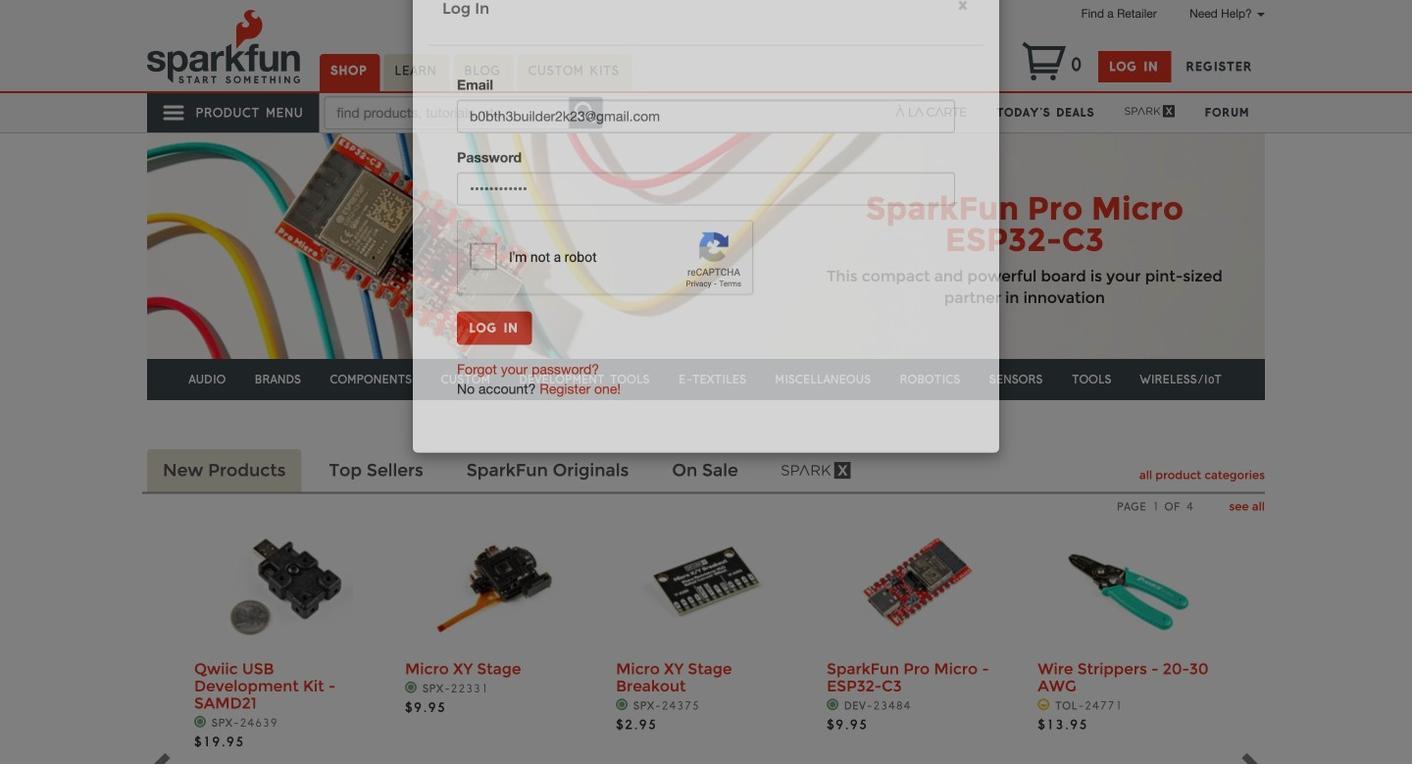 Task type: vqa. For each thing, say whether or not it's contained in the screenshot.
the bottommost in stock image
yes



Task type: locate. For each thing, give the bounding box(es) containing it.
None password field
[[457, 203, 955, 236]]

0 horizontal spatial in stock image
[[405, 681, 418, 693]]

micro xy stage image
[[427, 515, 564, 653]]

1 horizontal spatial in stock image
[[827, 698, 840, 711]]

1 vertical spatial in stock image
[[827, 698, 840, 711]]

in stock image for micro xy stage breakout "image"
[[616, 698, 629, 711]]

0 horizontal spatial in stock image
[[194, 716, 207, 728]]

None submit
[[457, 342, 532, 376]]

in stock image
[[405, 681, 418, 693], [827, 698, 840, 711]]

1 vertical spatial in stock image
[[194, 716, 207, 728]]

form
[[457, 106, 955, 376]]

list box
[[194, 498, 1218, 764]]

in stock image for sparkfun pro micro - esp32-c3 image
[[827, 698, 840, 711]]

wire strippers - 20-30 awg image
[[1059, 515, 1197, 653]]

in stock image for qwiic usb development kit - samd21 image
[[194, 716, 207, 728]]

in stock image
[[616, 698, 629, 711], [194, 716, 207, 728]]

1 horizontal spatial in stock image
[[616, 698, 629, 711]]

None email field
[[457, 130, 955, 164]]

0 vertical spatial in stock image
[[405, 681, 418, 693]]

0 vertical spatial in stock image
[[616, 698, 629, 711]]



Task type: describe. For each thing, give the bounding box(es) containing it.
sparkfun pro micro - esp32-c3 image
[[848, 515, 986, 653]]

find products, tutorials, etc... text field
[[324, 96, 569, 129]]

micro xy stage breakout image
[[638, 515, 775, 653]]

qwiic usb development kit - samd21 image
[[216, 515, 353, 653]]

in stock image for micro xy stage image
[[405, 681, 418, 693]]

34 available image
[[1038, 698, 1051, 711]]



